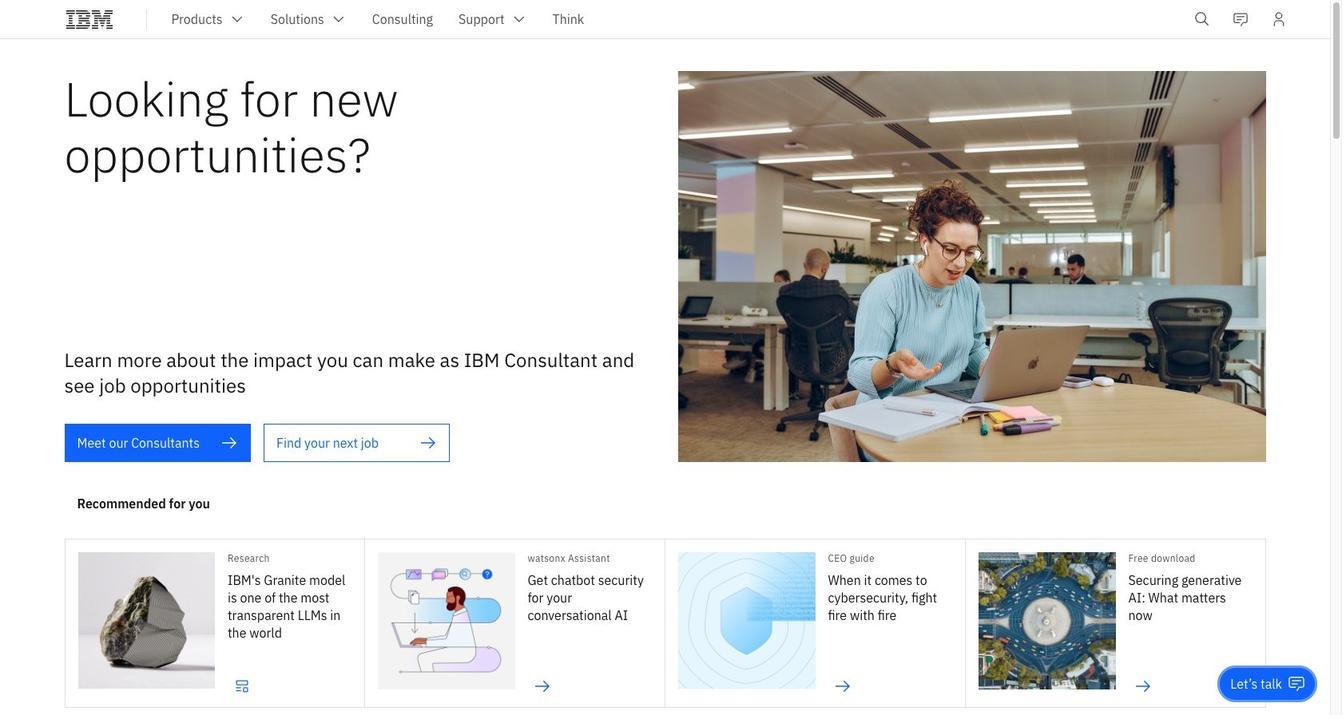 Task type: describe. For each thing, give the bounding box(es) containing it.
let's talk element
[[1230, 676, 1282, 693]]



Task type: vqa. For each thing, say whether or not it's contained in the screenshot.
Your privacy choices 'element'
no



